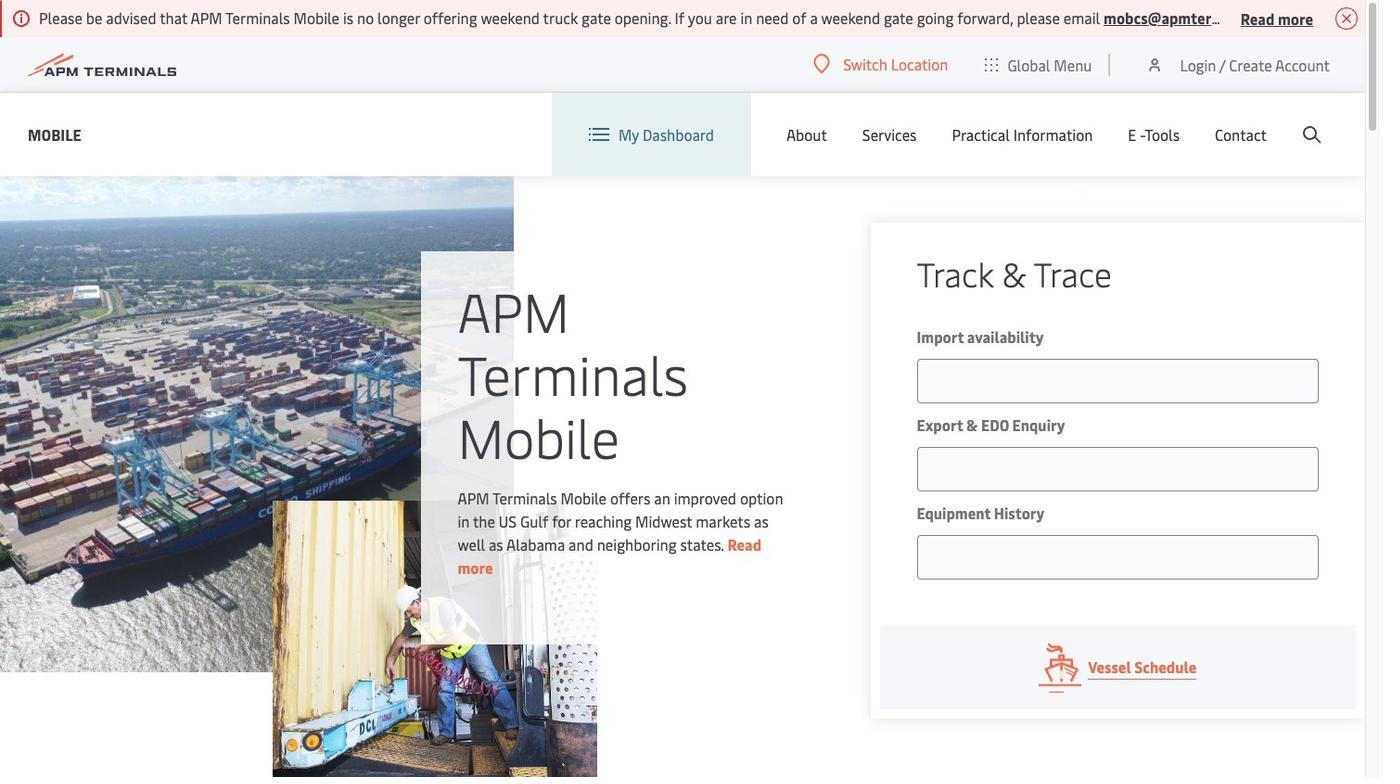 Task type: describe. For each thing, give the bounding box(es) containing it.
export
[[917, 415, 963, 435]]

my
[[619, 124, 639, 145]]

no
[[357, 7, 374, 28]]

opening.
[[615, 7, 671, 28]]

tools
[[1145, 124, 1180, 145]]

please be advised that apm terminals mobile is no longer offering weekend truck gate opening. if you are in need of a weekend gate going forward, please email mobcs@apmterminals.com to obtain a qu
[[39, 7, 1379, 28]]

my dashboard
[[619, 124, 714, 145]]

gulf
[[521, 511, 548, 531]]

alabama
[[507, 534, 565, 554]]

1 horizontal spatial in
[[741, 7, 753, 28]]

1 weekend from the left
[[481, 7, 540, 28]]

apm for apm terminals mobile
[[458, 273, 570, 346]]

switch location
[[843, 54, 948, 74]]

2 weekend from the left
[[821, 7, 880, 28]]

global
[[1008, 54, 1051, 75]]

enquiry
[[1013, 415, 1065, 435]]

option
[[740, 487, 783, 508]]

more for read more 'link'
[[458, 557, 493, 577]]

practical
[[952, 124, 1010, 145]]

apm terminals mobile
[[458, 273, 688, 473]]

of
[[792, 7, 807, 28]]

read more link
[[458, 534, 762, 577]]

2 gate from the left
[[884, 7, 914, 28]]

switch
[[843, 54, 888, 74]]

an
[[654, 487, 670, 508]]

& for edo
[[967, 415, 978, 435]]

1 gate from the left
[[582, 7, 611, 28]]

to
[[1293, 7, 1307, 28]]

my dashboard button
[[589, 93, 714, 176]]

login / create account
[[1180, 54, 1330, 75]]

e -tools
[[1128, 124, 1180, 145]]

import
[[917, 327, 964, 347]]

reaching
[[575, 511, 632, 531]]

& for trace
[[1002, 250, 1026, 296]]

offering
[[424, 7, 477, 28]]

you
[[688, 7, 712, 28]]

login
[[1180, 54, 1217, 75]]

mobile secondary image
[[273, 501, 598, 777]]

well
[[458, 534, 485, 554]]

for
[[552, 511, 571, 531]]

-
[[1140, 124, 1145, 145]]

0 vertical spatial terminals
[[225, 7, 290, 28]]

xin da yang zhou  docked at apm terminals mobile image
[[0, 176, 513, 673]]

0 horizontal spatial as
[[489, 534, 503, 554]]

mobile inside apm terminals mobile offers an improved option in the us gulf for reaching midwest markets as well as alabama and neighboring states.
[[561, 487, 607, 508]]

please
[[1017, 7, 1060, 28]]

export & edo enquiry
[[917, 415, 1065, 435]]

track & trace
[[917, 250, 1112, 296]]

need
[[756, 7, 789, 28]]

0 vertical spatial as
[[754, 511, 769, 531]]

are
[[716, 7, 737, 28]]

the
[[473, 511, 495, 531]]

e
[[1128, 124, 1137, 145]]

read for read more button
[[1241, 8, 1275, 28]]

equipment
[[917, 503, 991, 523]]

0 vertical spatial apm
[[191, 7, 222, 28]]

login / create account link
[[1146, 37, 1330, 92]]

global menu button
[[967, 37, 1111, 92]]

midwest
[[636, 511, 692, 531]]

availability
[[967, 327, 1044, 347]]

services button
[[863, 93, 917, 176]]

forward,
[[958, 7, 1014, 28]]

is
[[343, 7, 354, 28]]

offers
[[610, 487, 651, 508]]

qu
[[1368, 7, 1379, 28]]

practical information
[[952, 124, 1093, 145]]

account
[[1276, 54, 1330, 75]]

advised
[[106, 7, 156, 28]]

read more for read more button
[[1241, 8, 1314, 28]]

email
[[1064, 7, 1100, 28]]

contact
[[1215, 124, 1267, 145]]

switch location button
[[814, 54, 948, 74]]

e -tools button
[[1128, 93, 1180, 176]]

read for read more 'link'
[[728, 534, 762, 554]]

import availability
[[917, 327, 1044, 347]]

terminals for apm terminals mobile offers an improved option in the us gulf for reaching midwest markets as well as alabama and neighboring states.
[[493, 487, 557, 508]]



Task type: vqa. For each thing, say whether or not it's contained in the screenshot.
CONTAINERS inside On your Track & Trace Import Container search results page, select the containers you would like to save to your Container Watchlist and click 'Save Containers'. Access and update your Container Watchlist directly via Dashboard
no



Task type: locate. For each thing, give the bounding box(es) containing it.
read left to
[[1241, 8, 1275, 28]]

1 horizontal spatial read
[[1241, 8, 1275, 28]]

information
[[1014, 124, 1093, 145]]

gate left going
[[884, 7, 914, 28]]

0 vertical spatial read
[[1241, 8, 1275, 28]]

0 horizontal spatial more
[[458, 557, 493, 577]]

1 vertical spatial as
[[489, 534, 503, 554]]

mobcs@apmterminals.com link
[[1104, 7, 1289, 28]]

apm terminals mobile offers an improved option in the us gulf for reaching midwest markets as well as alabama and neighboring states.
[[458, 487, 783, 554]]

read inside button
[[1241, 8, 1275, 28]]

&
[[1002, 250, 1026, 296], [967, 415, 978, 435]]

weekend
[[481, 7, 540, 28], [821, 7, 880, 28]]

improved
[[674, 487, 737, 508]]

2 vertical spatial terminals
[[493, 487, 557, 508]]

services
[[863, 124, 917, 145]]

markets
[[696, 511, 751, 531]]

& left edo
[[967, 415, 978, 435]]

1 vertical spatial terminals
[[458, 336, 688, 410]]

in right are
[[741, 7, 753, 28]]

1 horizontal spatial read more
[[1241, 8, 1314, 28]]

gate
[[582, 7, 611, 28], [884, 7, 914, 28]]

0 vertical spatial more
[[1278, 8, 1314, 28]]

2 vertical spatial apm
[[458, 487, 489, 508]]

1 a from the left
[[810, 7, 818, 28]]

neighboring
[[597, 534, 677, 554]]

read more down reaching
[[458, 534, 762, 577]]

obtain
[[1311, 7, 1353, 28]]

dashboard
[[643, 124, 714, 145]]

weekend left truck on the left top of page
[[481, 7, 540, 28]]

about
[[787, 124, 827, 145]]

vessel schedule
[[1088, 657, 1197, 677]]

2 a from the left
[[1357, 7, 1364, 28]]

states.
[[680, 534, 724, 554]]

vessel
[[1088, 657, 1131, 677]]

1 horizontal spatial as
[[754, 511, 769, 531]]

history
[[994, 503, 1045, 523]]

1 vertical spatial read more
[[458, 534, 762, 577]]

contact button
[[1215, 93, 1267, 176]]

close alert image
[[1336, 7, 1358, 30]]

terminals
[[225, 7, 290, 28], [458, 336, 688, 410], [493, 487, 557, 508]]

& left 'trace'
[[1002, 250, 1026, 296]]

practical information button
[[952, 93, 1093, 176]]

1 horizontal spatial more
[[1278, 8, 1314, 28]]

read more
[[1241, 8, 1314, 28], [458, 534, 762, 577]]

1 horizontal spatial weekend
[[821, 7, 880, 28]]

schedule
[[1135, 657, 1197, 677]]

more inside read more
[[458, 557, 493, 577]]

going
[[917, 7, 954, 28]]

0 vertical spatial &
[[1002, 250, 1026, 296]]

read more button
[[1241, 6, 1314, 30]]

edo
[[981, 415, 1009, 435]]

mobile inside apm terminals mobile
[[458, 399, 620, 473]]

that
[[160, 7, 187, 28]]

read down markets
[[728, 534, 762, 554]]

1 horizontal spatial gate
[[884, 7, 914, 28]]

be
[[86, 7, 102, 28]]

mobcs@apmterminals.com
[[1104, 7, 1289, 28]]

0 horizontal spatial read more
[[458, 534, 762, 577]]

trace
[[1034, 250, 1112, 296]]

as
[[754, 511, 769, 531], [489, 534, 503, 554]]

track
[[917, 250, 994, 296]]

0 horizontal spatial read
[[728, 534, 762, 554]]

as down option
[[754, 511, 769, 531]]

terminals for apm terminals mobile
[[458, 336, 688, 410]]

read inside 'link'
[[728, 534, 762, 554]]

if
[[675, 7, 685, 28]]

0 horizontal spatial &
[[967, 415, 978, 435]]

in left the
[[458, 511, 470, 531]]

1 vertical spatial &
[[967, 415, 978, 435]]

global menu
[[1008, 54, 1092, 75]]

equipment history
[[917, 503, 1045, 523]]

more for read more button
[[1278, 8, 1314, 28]]

more
[[1278, 8, 1314, 28], [458, 557, 493, 577]]

longer
[[378, 7, 420, 28]]

a
[[810, 7, 818, 28], [1357, 7, 1364, 28]]

read more up login / create account
[[1241, 8, 1314, 28]]

read more for read more 'link'
[[458, 534, 762, 577]]

1 vertical spatial more
[[458, 557, 493, 577]]

more inside button
[[1278, 8, 1314, 28]]

more up account
[[1278, 8, 1314, 28]]

in
[[741, 7, 753, 28], [458, 511, 470, 531]]

0 horizontal spatial gate
[[582, 7, 611, 28]]

and
[[569, 534, 594, 554]]

0 horizontal spatial a
[[810, 7, 818, 28]]

truck
[[543, 7, 578, 28]]

us
[[499, 511, 517, 531]]

1 vertical spatial read
[[728, 534, 762, 554]]

apm for apm terminals mobile offers an improved option in the us gulf for reaching midwest markets as well as alabama and neighboring states.
[[458, 487, 489, 508]]

in inside apm terminals mobile offers an improved option in the us gulf for reaching midwest markets as well as alabama and neighboring states.
[[458, 511, 470, 531]]

a left qu
[[1357, 7, 1364, 28]]

weekend up switch
[[821, 7, 880, 28]]

location
[[891, 54, 948, 74]]

terminals inside apm terminals mobile offers an improved option in the us gulf for reaching midwest markets as well as alabama and neighboring states.
[[493, 487, 557, 508]]

0 vertical spatial in
[[741, 7, 753, 28]]

mobile link
[[28, 123, 81, 146]]

a right of
[[810, 7, 818, 28]]

/
[[1220, 54, 1226, 75]]

create
[[1229, 54, 1272, 75]]

about button
[[787, 93, 827, 176]]

apm inside apm terminals mobile offers an improved option in the us gulf for reaching midwest markets as well as alabama and neighboring states.
[[458, 487, 489, 508]]

1 horizontal spatial a
[[1357, 7, 1364, 28]]

vessel schedule link
[[880, 626, 1356, 710]]

1 horizontal spatial &
[[1002, 250, 1026, 296]]

0 vertical spatial read more
[[1241, 8, 1314, 28]]

apm inside apm terminals mobile
[[458, 273, 570, 346]]

0 horizontal spatial weekend
[[481, 7, 540, 28]]

more down well
[[458, 557, 493, 577]]

menu
[[1054, 54, 1092, 75]]

read
[[1241, 8, 1275, 28], [728, 534, 762, 554]]

0 horizontal spatial in
[[458, 511, 470, 531]]

apm
[[191, 7, 222, 28], [458, 273, 570, 346], [458, 487, 489, 508]]

mobile
[[294, 7, 340, 28], [28, 124, 81, 144], [458, 399, 620, 473], [561, 487, 607, 508]]

1 vertical spatial apm
[[458, 273, 570, 346]]

please
[[39, 7, 82, 28]]

1 vertical spatial in
[[458, 511, 470, 531]]

gate right truck on the left top of page
[[582, 7, 611, 28]]

as right well
[[489, 534, 503, 554]]



